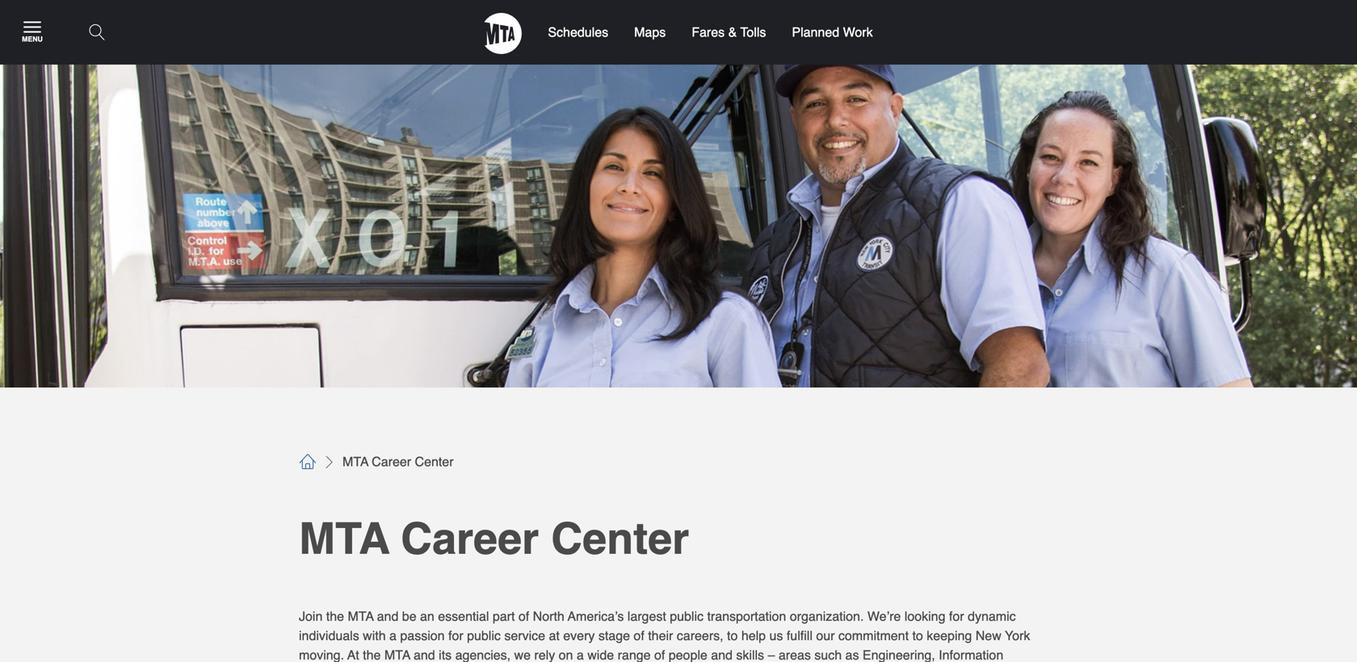 Task type: locate. For each thing, give the bounding box(es) containing it.
career right chevron right image
[[372, 454, 411, 469]]

public up agencies,
[[467, 629, 501, 644]]

engineering,
[[863, 648, 935, 662]]

and down passion
[[414, 648, 435, 662]]

center
[[415, 454, 454, 469], [551, 514, 689, 564]]

1 horizontal spatial of
[[634, 629, 644, 644]]

1 horizontal spatial a
[[577, 648, 584, 662]]

schedules
[[548, 25, 608, 40]]

1 vertical spatial public
[[467, 629, 501, 644]]

america's
[[568, 609, 624, 624]]

looking
[[905, 609, 945, 624]]

planned work
[[792, 25, 873, 40]]

0 vertical spatial the
[[326, 609, 344, 624]]

as
[[845, 648, 859, 662]]

work
[[843, 25, 873, 40]]

mta career center up part
[[299, 514, 689, 564]]

the
[[326, 609, 344, 624], [363, 648, 381, 662]]

mta
[[342, 454, 368, 469], [299, 514, 389, 564], [348, 609, 374, 624], [384, 648, 410, 662]]

a right with
[[389, 629, 397, 644]]

maps link
[[621, 0, 679, 65]]

we
[[514, 648, 531, 662]]

0 vertical spatial career
[[372, 454, 411, 469]]

0 horizontal spatial to
[[727, 629, 738, 644]]

the up individuals at the bottom of the page
[[326, 609, 344, 624]]

0 horizontal spatial for
[[448, 629, 463, 644]]

0 horizontal spatial the
[[326, 609, 344, 624]]

1 horizontal spatial for
[[949, 609, 964, 624]]

navigation containing schedules
[[0, 0, 1357, 388]]

a right on
[[577, 648, 584, 662]]

north
[[533, 609, 564, 624]]

people
[[669, 648, 707, 662]]

a
[[389, 629, 397, 644], [577, 648, 584, 662]]

essential
[[438, 609, 489, 624]]

0 horizontal spatial a
[[389, 629, 397, 644]]

0 horizontal spatial of
[[519, 609, 529, 624]]

1 horizontal spatial the
[[363, 648, 381, 662]]

our
[[816, 629, 835, 644]]

chevron right image
[[323, 456, 336, 469]]

mta career center inside breadcrumb element
[[342, 454, 454, 469]]

for
[[949, 609, 964, 624], [448, 629, 463, 644]]

and left the skills
[[711, 648, 733, 662]]

navigation
[[0, 0, 1357, 388]]

of down their
[[654, 648, 665, 662]]

1 horizontal spatial and
[[414, 648, 435, 662]]

public up careers, in the bottom of the page
[[670, 609, 704, 624]]

for down essential
[[448, 629, 463, 644]]

tolls
[[740, 25, 766, 40]]

0 vertical spatial of
[[519, 609, 529, 624]]

and
[[377, 609, 399, 624], [414, 648, 435, 662], [711, 648, 733, 662]]

1 horizontal spatial to
[[912, 629, 923, 644]]

fares & tolls
[[692, 25, 766, 40]]

such
[[814, 648, 842, 662]]

of up range
[[634, 629, 644, 644]]

moving.
[[299, 648, 344, 662]]

help
[[741, 629, 766, 644]]

mta career center right chevron right image
[[342, 454, 454, 469]]

three people stand in front of a bus. there are two women with brown hair wearing light blue shirts, and one man in a light blue shirt with a dark blue vest and a blue hat. image
[[0, 65, 1357, 388]]

the right at
[[363, 648, 381, 662]]

mta career center
[[342, 454, 454, 469], [299, 514, 689, 564]]

2 horizontal spatial and
[[711, 648, 733, 662]]

of
[[519, 609, 529, 624], [634, 629, 644, 644], [654, 648, 665, 662]]

to left the help
[[727, 629, 738, 644]]

rely
[[534, 648, 555, 662]]

career
[[372, 454, 411, 469], [401, 514, 539, 564]]

dynamic
[[968, 609, 1016, 624]]

career up essential
[[401, 514, 539, 564]]

1 vertical spatial center
[[551, 514, 689, 564]]

and left be
[[377, 609, 399, 624]]

transportation
[[707, 609, 786, 624]]

0 horizontal spatial center
[[415, 454, 454, 469]]

search image
[[89, 24, 105, 40]]

to down looking
[[912, 629, 923, 644]]

0 vertical spatial mta career center
[[342, 454, 454, 469]]

2 vertical spatial of
[[654, 648, 665, 662]]

careers,
[[677, 629, 723, 644]]

of up service
[[519, 609, 529, 624]]

1 horizontal spatial public
[[670, 609, 704, 624]]

at
[[549, 629, 560, 644]]

schedules link
[[535, 0, 621, 65]]

be
[[402, 609, 416, 624]]

mta down with
[[384, 648, 410, 662]]

0 vertical spatial center
[[415, 454, 454, 469]]

mta right chevron right image
[[342, 454, 368, 469]]

0 vertical spatial for
[[949, 609, 964, 624]]

center inside breadcrumb element
[[415, 454, 454, 469]]

to
[[727, 629, 738, 644], [912, 629, 923, 644]]

for up keeping
[[949, 609, 964, 624]]

wide
[[587, 648, 614, 662]]

public
[[670, 609, 704, 624], [467, 629, 501, 644]]



Task type: vqa. For each thing, say whether or not it's contained in the screenshot.
"for" to the bottom
yes



Task type: describe. For each thing, give the bounding box(es) containing it.
largest
[[627, 609, 666, 624]]

2 to from the left
[[912, 629, 923, 644]]

an
[[420, 609, 434, 624]]

0 vertical spatial public
[[670, 609, 704, 624]]

skills
[[736, 648, 764, 662]]

–
[[768, 648, 775, 662]]

2 horizontal spatial of
[[654, 648, 665, 662]]

mta up with
[[348, 609, 374, 624]]

planned work link
[[779, 0, 886, 65]]

york
[[1005, 629, 1030, 644]]

we're
[[867, 609, 901, 624]]

on
[[559, 648, 573, 662]]

1 vertical spatial the
[[363, 648, 381, 662]]

menu
[[22, 35, 43, 43]]

1 vertical spatial a
[[577, 648, 584, 662]]

mta down chevron right image
[[299, 514, 389, 564]]

home image
[[299, 454, 317, 470]]

range
[[618, 648, 651, 662]]

1 horizontal spatial center
[[551, 514, 689, 564]]

areas
[[779, 648, 811, 662]]

fares
[[692, 25, 725, 40]]

their
[[648, 629, 673, 644]]

mta image
[[484, 13, 522, 54]]

planned
[[792, 25, 839, 40]]

1 vertical spatial mta career center
[[299, 514, 689, 564]]

commitment
[[838, 629, 909, 644]]

1 vertical spatial of
[[634, 629, 644, 644]]

1 vertical spatial for
[[448, 629, 463, 644]]

maps
[[634, 25, 666, 40]]

&
[[728, 25, 737, 40]]

1 to from the left
[[727, 629, 738, 644]]

us
[[769, 629, 783, 644]]

fulfill
[[787, 629, 813, 644]]

join the mta and be an essential part of north america's largest public transportation organization. we're looking for dynamic individuals with a passion for public service at every stage of their careers, to help us fulfill our commitment to keeping new york moving. at the mta and its agencies, we rely on a wide range of people and skills – areas such as engineering, informati
[[299, 609, 1052, 662]]

0 vertical spatial a
[[389, 629, 397, 644]]

every
[[563, 629, 595, 644]]

with
[[363, 629, 386, 644]]

at
[[347, 648, 359, 662]]

passion
[[400, 629, 445, 644]]

breadcrumb element
[[299, 452, 1058, 472]]

career inside breadcrumb element
[[372, 454, 411, 469]]

1 vertical spatial career
[[401, 514, 539, 564]]

0 horizontal spatial and
[[377, 609, 399, 624]]

its
[[439, 648, 452, 662]]

mta inside breadcrumb element
[[342, 454, 368, 469]]

stage
[[598, 629, 630, 644]]

fares & tolls link
[[679, 0, 779, 65]]

service
[[504, 629, 545, 644]]

keeping
[[927, 629, 972, 644]]

join
[[299, 609, 323, 624]]

0 horizontal spatial public
[[467, 629, 501, 644]]

new
[[976, 629, 1001, 644]]

organization.
[[790, 609, 864, 624]]

individuals
[[299, 629, 359, 644]]

agencies,
[[455, 648, 511, 662]]

part
[[493, 609, 515, 624]]



